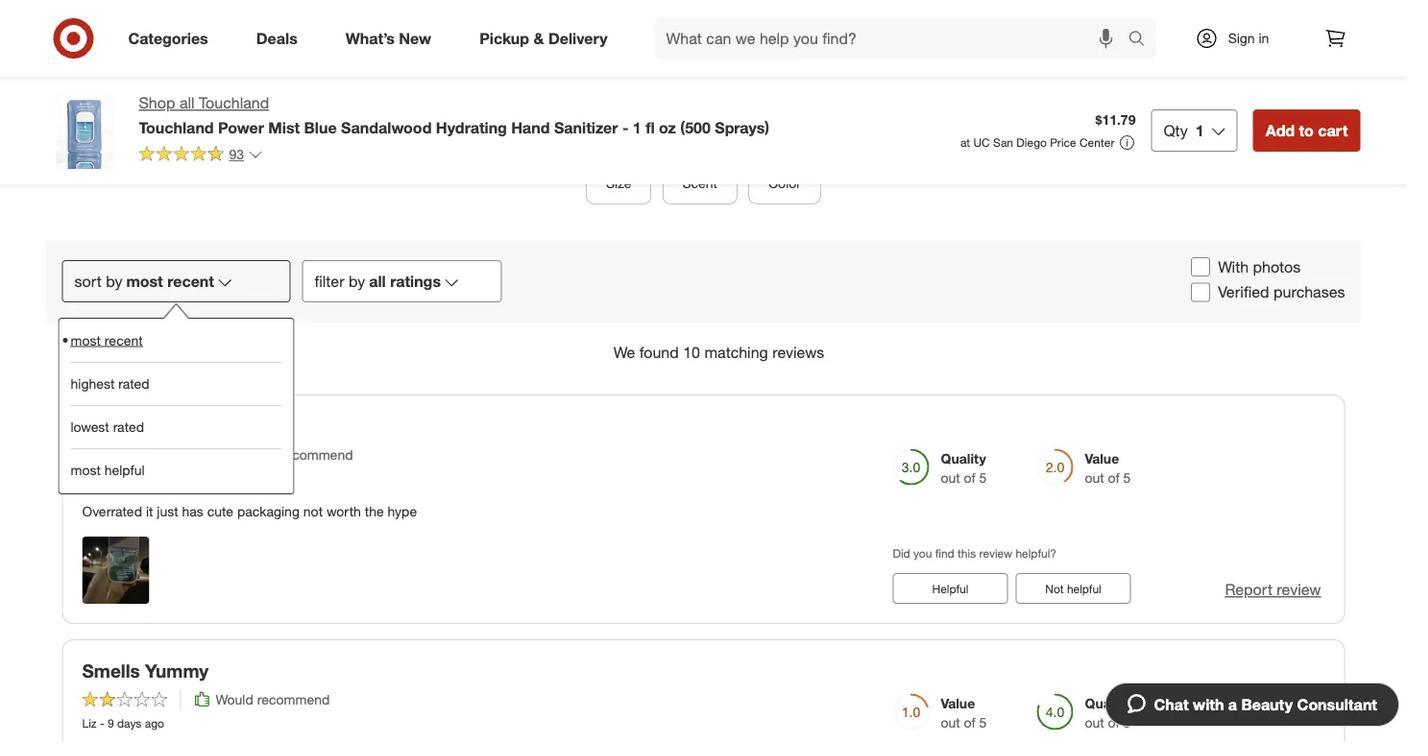 Task type: locate. For each thing, give the bounding box(es) containing it.
sort by most recent
[[74, 272, 214, 291]]

0 vertical spatial value out of 5
[[1085, 450, 1131, 486]]

chat with a beauty consultant
[[1154, 695, 1377, 714]]

recent inside 'link'
[[104, 332, 143, 349]]

1 vertical spatial review
[[979, 546, 1012, 561]]

0 vertical spatial a
[[697, 51, 703, 65]]

smells yummy
[[82, 660, 209, 682]]

would not recommend
[[216, 446, 353, 463]]

liz
[[82, 716, 97, 730]]

review
[[706, 51, 742, 65], [979, 546, 1012, 561], [1277, 580, 1321, 599]]

0 vertical spatial days
[[122, 471, 146, 486]]

found
[[639, 343, 679, 362]]

report review
[[1225, 580, 1321, 599]]

1 horizontal spatial helpful
[[1067, 581, 1101, 596]]

qty
[[1163, 121, 1188, 140]]

helpful?
[[1016, 546, 1056, 561]]

1 horizontal spatial recent
[[167, 272, 214, 291]]

with photos
[[1218, 257, 1301, 276]]

0 vertical spatial helpful
[[104, 462, 145, 479]]

1 horizontal spatial review
[[979, 546, 1012, 561]]

image of touchland power mist blue sandalwood hydrating hand sanitizer - 1 fl oz (500 sprays) image
[[47, 92, 123, 169]]

out
[[941, 469, 960, 486], [1085, 469, 1104, 486], [941, 714, 960, 731], [1085, 714, 1104, 731]]

0 vertical spatial all
[[179, 94, 195, 112]]

to inside button
[[1299, 121, 1314, 140]]

at
[[960, 135, 970, 150]]

reviews
[[623, 118, 696, 140]]

1 horizontal spatial a
[[1228, 695, 1237, 714]]

1 would from the top
[[216, 446, 253, 463]]

uc
[[973, 135, 990, 150]]

- for smells yummy
[[100, 716, 104, 730]]

to
[[766, 118, 784, 140], [1299, 121, 1314, 140], [122, 415, 139, 437]]

rated for lowest rated
[[113, 419, 144, 436]]

packaging
[[237, 503, 300, 520]]

0 horizontal spatial review
[[706, 51, 742, 65]]

days for to
[[122, 471, 146, 486]]

write a review
[[665, 51, 742, 65]]

days up 'overrated'
[[122, 471, 146, 486]]

0 horizontal spatial recent
[[104, 332, 143, 349]]

rated right highest
[[118, 376, 149, 393]]

mist
[[268, 118, 300, 137]]

review right this
[[979, 546, 1012, 561]]

verified
[[1218, 283, 1269, 302]]

93
[[229, 146, 244, 163]]

0 horizontal spatial to
[[122, 415, 139, 437]]

1 vertical spatial -
[[105, 471, 109, 486]]

by right sort
[[106, 272, 122, 291]]

1 vertical spatial value out of 5
[[941, 695, 987, 731]]

review right report
[[1277, 580, 1321, 599]]

1
[[633, 118, 641, 137], [1196, 121, 1204, 140]]

rated for highest rated
[[118, 376, 149, 393]]

2 horizontal spatial review
[[1277, 580, 1321, 599]]

we found 10 matching reviews
[[613, 343, 824, 362]]

sort
[[74, 272, 102, 291]]

try
[[144, 415, 168, 437]]

report
[[1225, 580, 1272, 599]]

it right 'try'
[[173, 415, 184, 437]]

recent
[[167, 272, 214, 291], [104, 332, 143, 349]]

0 vertical spatial -
[[622, 118, 628, 137]]

1 vertical spatial ago
[[145, 716, 164, 730]]

1 vertical spatial quality
[[1085, 695, 1130, 712]]

2 vertical spatial review
[[1277, 580, 1321, 599]]

1 vertical spatial most
[[71, 332, 101, 349]]

all left ratings
[[369, 272, 386, 291]]

in
[[1259, 30, 1269, 47]]

- left fl
[[622, 118, 628, 137]]

1 vertical spatial recent
[[104, 332, 143, 349]]

0 vertical spatial quality
[[941, 450, 986, 467]]

9
[[108, 716, 114, 730]]

color
[[768, 174, 801, 191]]

not left the worth
[[303, 503, 323, 520]]

ago
[[150, 471, 168, 486], [145, 716, 164, 730]]

what's new link
[[329, 17, 455, 60]]

2 by from the left
[[349, 272, 365, 291]]

- right bell
[[105, 471, 109, 486]]

1 vertical spatial would
[[216, 691, 253, 708]]

diego
[[1016, 135, 1047, 150]]

to right add
[[1299, 121, 1314, 140]]

1 vertical spatial all
[[369, 272, 386, 291]]

2 vertical spatial -
[[100, 716, 104, 730]]

0 vertical spatial would
[[216, 446, 253, 463]]

0 vertical spatial value
[[1085, 450, 1119, 467]]

most inside 'link'
[[71, 332, 101, 349]]

the
[[365, 503, 384, 520]]

1 horizontal spatial quality out of 5
[[1085, 695, 1131, 731]]

would
[[216, 446, 253, 463], [216, 691, 253, 708]]

liz - 9 days ago
[[82, 716, 164, 730]]

0 vertical spatial not
[[257, 446, 277, 463]]

rated
[[118, 376, 149, 393], [113, 419, 144, 436]]

to right related
[[766, 118, 784, 140]]

related
[[701, 118, 761, 140]]

- left 9
[[100, 716, 104, 730]]

1 horizontal spatial it
[[173, 415, 184, 437]]

all right shop
[[179, 94, 195, 112]]

0 vertical spatial rated
[[118, 376, 149, 393]]

a right write
[[697, 51, 703, 65]]

price
[[1050, 135, 1076, 150]]

most down lowest
[[71, 462, 101, 479]]

1 horizontal spatial by
[[349, 272, 365, 291]]

to for add to cart
[[1299, 121, 1314, 140]]

it
[[173, 415, 184, 437], [146, 503, 153, 520]]

1 left fl
[[633, 118, 641, 137]]

2 would from the top
[[216, 691, 253, 708]]

to left 'try'
[[122, 415, 139, 437]]

it left just
[[146, 503, 153, 520]]

1 vertical spatial days
[[117, 716, 142, 730]]

had
[[82, 415, 117, 437]]

rated left 'try'
[[113, 419, 144, 436]]

days right 9
[[117, 716, 142, 730]]

recent up most recent 'link'
[[167, 272, 214, 291]]

&
[[534, 29, 544, 48]]

did
[[893, 546, 910, 561]]

most up highest
[[71, 332, 101, 349]]

did you find this review helpful?
[[893, 546, 1056, 561]]

highest rated
[[71, 376, 149, 393]]

ago right 9
[[145, 716, 164, 730]]

0 horizontal spatial 1
[[633, 118, 641, 137]]

a right with
[[1228, 695, 1237, 714]]

pickup & delivery
[[479, 29, 607, 48]]

by for filter by
[[349, 272, 365, 291]]

bell - 5 days ago
[[82, 471, 168, 486]]

helpful for most helpful
[[104, 462, 145, 479]]

review inside button
[[706, 51, 742, 65]]

not up packaging
[[257, 446, 277, 463]]

1 vertical spatial rated
[[113, 419, 144, 436]]

0 vertical spatial recommend
[[280, 446, 353, 463]]

overrated it just has cute packaging not worth the hype
[[82, 503, 417, 520]]

helpful right not
[[1067, 581, 1101, 596]]

0 vertical spatial most
[[126, 272, 163, 291]]

quality
[[941, 450, 986, 467], [1085, 695, 1130, 712]]

all inside shop all touchland touchland power mist blue sandalwood hydrating hand sanitizer - 1 fl oz (500 sprays)
[[179, 94, 195, 112]]

write a review button
[[656, 43, 751, 74]]

not helpful
[[1045, 581, 1101, 596]]

lowest rated link
[[71, 406, 282, 449]]

verified purchases
[[1218, 283, 1345, 302]]

1 vertical spatial helpful
[[1067, 581, 1101, 596]]

touchland
[[199, 94, 269, 112], [139, 118, 214, 137]]

0 horizontal spatial by
[[106, 272, 122, 291]]

with
[[1193, 695, 1224, 714]]

most recent
[[71, 332, 143, 349]]

value
[[1085, 450, 1119, 467], [941, 695, 975, 712]]

most for most helpful
[[71, 462, 101, 479]]

1 vertical spatial not
[[303, 503, 323, 520]]

0 horizontal spatial helpful
[[104, 462, 145, 479]]

0 vertical spatial ago
[[150, 471, 168, 486]]

most right sort
[[126, 272, 163, 291]]

sign in link
[[1179, 17, 1299, 60]]

recent up the "highest rated"
[[104, 332, 143, 349]]

quality up this
[[941, 450, 986, 467]]

0 horizontal spatial quality
[[941, 450, 986, 467]]

quality out of 5 up this
[[941, 450, 987, 486]]

touchland down shop
[[139, 118, 214, 137]]

by right filter
[[349, 272, 365, 291]]

helpful inside 'link'
[[104, 462, 145, 479]]

quality out of 5
[[941, 450, 987, 486], [1085, 695, 1131, 731]]

helpful inside button
[[1067, 581, 1101, 596]]

0 vertical spatial touchland
[[199, 94, 269, 112]]

2 vertical spatial most
[[71, 462, 101, 479]]

filter
[[315, 272, 344, 291]]

1 vertical spatial value
[[941, 695, 975, 712]]

hype
[[388, 503, 417, 520]]

pickup
[[479, 29, 529, 48]]

1 right qty in the right of the page
[[1196, 121, 1204, 140]]

0 vertical spatial review
[[706, 51, 742, 65]]

would for smells yummy
[[216, 691, 253, 708]]

1 horizontal spatial not
[[303, 503, 323, 520]]

review right write
[[706, 51, 742, 65]]

1 vertical spatial touchland
[[139, 118, 214, 137]]

recommend
[[280, 446, 353, 463], [257, 691, 330, 708]]

0 horizontal spatial a
[[697, 51, 703, 65]]

0 horizontal spatial quality out of 5
[[941, 450, 987, 486]]

value out of 5
[[1085, 450, 1131, 486], [941, 695, 987, 731]]

0 vertical spatial recent
[[167, 272, 214, 291]]

most
[[126, 272, 163, 291], [71, 332, 101, 349], [71, 462, 101, 479]]

beauty
[[1241, 695, 1293, 714]]

0 vertical spatial it
[[173, 415, 184, 437]]

1 vertical spatial it
[[146, 503, 153, 520]]

most for most recent
[[71, 332, 101, 349]]

you
[[913, 546, 932, 561]]

helpful right bell
[[104, 462, 145, 479]]

not
[[257, 446, 277, 463], [303, 503, 323, 520]]

would for had to try it
[[216, 446, 253, 463]]

just
[[157, 503, 178, 520]]

yummy
[[145, 660, 209, 682]]

quality out of 5 left the chat
[[1085, 695, 1131, 731]]

ago up just
[[150, 471, 168, 486]]

at uc san diego price center
[[960, 135, 1114, 150]]

helpful
[[932, 581, 968, 596]]

touchland up the power
[[199, 94, 269, 112]]

quality left the chat
[[1085, 695, 1130, 712]]

worth
[[326, 503, 361, 520]]

color button
[[749, 162, 821, 204]]

0 vertical spatial quality out of 5
[[941, 450, 987, 486]]

san
[[993, 135, 1013, 150]]

ratings
[[390, 272, 441, 291]]

1 by from the left
[[106, 272, 122, 291]]

0 horizontal spatial all
[[179, 94, 195, 112]]

2 horizontal spatial to
[[1299, 121, 1314, 140]]

this
[[958, 546, 976, 561]]

1 vertical spatial a
[[1228, 695, 1237, 714]]

sanitizer
[[554, 118, 618, 137]]

most inside 'link'
[[71, 462, 101, 479]]



Task type: vqa. For each thing, say whether or not it's contained in the screenshot.
Sale on the right top
no



Task type: describe. For each thing, give the bounding box(es) containing it.
0 horizontal spatial value out of 5
[[941, 695, 987, 731]]

sign in
[[1228, 30, 1269, 47]]

center
[[1079, 135, 1114, 150]]

reviews related to
[[623, 118, 784, 140]]

chat
[[1154, 695, 1189, 714]]

bell
[[82, 471, 101, 486]]

purchases
[[1274, 283, 1345, 302]]

1 horizontal spatial value out of 5
[[1085, 450, 1131, 486]]

filter by all ratings
[[315, 272, 441, 291]]

photos
[[1253, 257, 1301, 276]]

most helpful
[[71, 462, 145, 479]]

deals link
[[240, 17, 322, 60]]

fl
[[646, 118, 655, 137]]

categories link
[[112, 17, 232, 60]]

scent button
[[663, 162, 737, 204]]

had to try it
[[82, 415, 184, 437]]

scent
[[682, 174, 717, 191]]

add to cart button
[[1253, 109, 1360, 152]]

add to cart
[[1266, 121, 1348, 140]]

hand
[[511, 118, 550, 137]]

guest review image 1 of 1, zoom in image
[[82, 537, 149, 604]]

1 horizontal spatial to
[[766, 118, 784, 140]]

not
[[1045, 581, 1064, 596]]

1 vertical spatial recommend
[[257, 691, 330, 708]]

0 horizontal spatial value
[[941, 695, 975, 712]]

what's new
[[346, 29, 431, 48]]

by for sort by
[[106, 272, 122, 291]]

search button
[[1119, 17, 1166, 63]]

most recent link
[[71, 319, 282, 362]]

lowest
[[71, 419, 109, 436]]

0 horizontal spatial not
[[257, 446, 277, 463]]

add
[[1266, 121, 1295, 140]]

1 horizontal spatial 1
[[1196, 121, 1204, 140]]

lowest rated
[[71, 419, 144, 436]]

With photos checkbox
[[1191, 257, 1210, 276]]

would recommend
[[216, 691, 330, 708]]

days for yummy
[[117, 716, 142, 730]]

deals
[[256, 29, 297, 48]]

new
[[399, 29, 431, 48]]

reviews
[[772, 343, 824, 362]]

cute
[[207, 503, 233, 520]]

What can we help you find? suggestions appear below search field
[[655, 17, 1133, 60]]

has
[[182, 503, 203, 520]]

1 vertical spatial quality out of 5
[[1085, 695, 1131, 731]]

$11.79
[[1095, 112, 1136, 128]]

1 inside shop all touchland touchland power mist blue sandalwood hydrating hand sanitizer - 1 fl oz (500 sprays)
[[633, 118, 641, 137]]

review inside button
[[1277, 580, 1321, 599]]

pickup & delivery link
[[463, 17, 632, 60]]

- inside shop all touchland touchland power mist blue sandalwood hydrating hand sanitizer - 1 fl oz (500 sprays)
[[622, 118, 628, 137]]

qty 1
[[1163, 121, 1204, 140]]

Verified purchases checkbox
[[1191, 283, 1210, 302]]

matching
[[704, 343, 768, 362]]

sign
[[1228, 30, 1255, 47]]

1 horizontal spatial quality
[[1085, 695, 1130, 712]]

1 horizontal spatial all
[[369, 272, 386, 291]]

1 horizontal spatial value
[[1085, 450, 1119, 467]]

cart
[[1318, 121, 1348, 140]]

we
[[613, 343, 635, 362]]

categories
[[128, 29, 208, 48]]

report review button
[[1225, 579, 1321, 601]]

most helpful link
[[71, 449, 282, 492]]

10
[[683, 343, 700, 362]]

power
[[218, 118, 264, 137]]

0 horizontal spatial it
[[146, 503, 153, 520]]

(500
[[680, 118, 711, 137]]

hydrating
[[436, 118, 507, 137]]

size
[[606, 174, 631, 191]]

with
[[1218, 257, 1249, 276]]

ago for yummy
[[145, 716, 164, 730]]

chat with a beauty consultant button
[[1105, 683, 1399, 727]]

helpful for not helpful
[[1067, 581, 1101, 596]]

shop all touchland touchland power mist blue sandalwood hydrating hand sanitizer - 1 fl oz (500 sprays)
[[139, 94, 769, 137]]

highest rated link
[[71, 362, 282, 406]]

delivery
[[548, 29, 607, 48]]

to for had to try it
[[122, 415, 139, 437]]

sprays)
[[715, 118, 769, 137]]

consultant
[[1297, 695, 1377, 714]]

oz
[[659, 118, 676, 137]]

blue
[[304, 118, 337, 137]]

write
[[665, 51, 693, 65]]

helpful button
[[893, 573, 1008, 604]]

shop
[[139, 94, 175, 112]]

ago for to
[[150, 471, 168, 486]]

what's
[[346, 29, 395, 48]]

- for had to try it
[[105, 471, 109, 486]]



